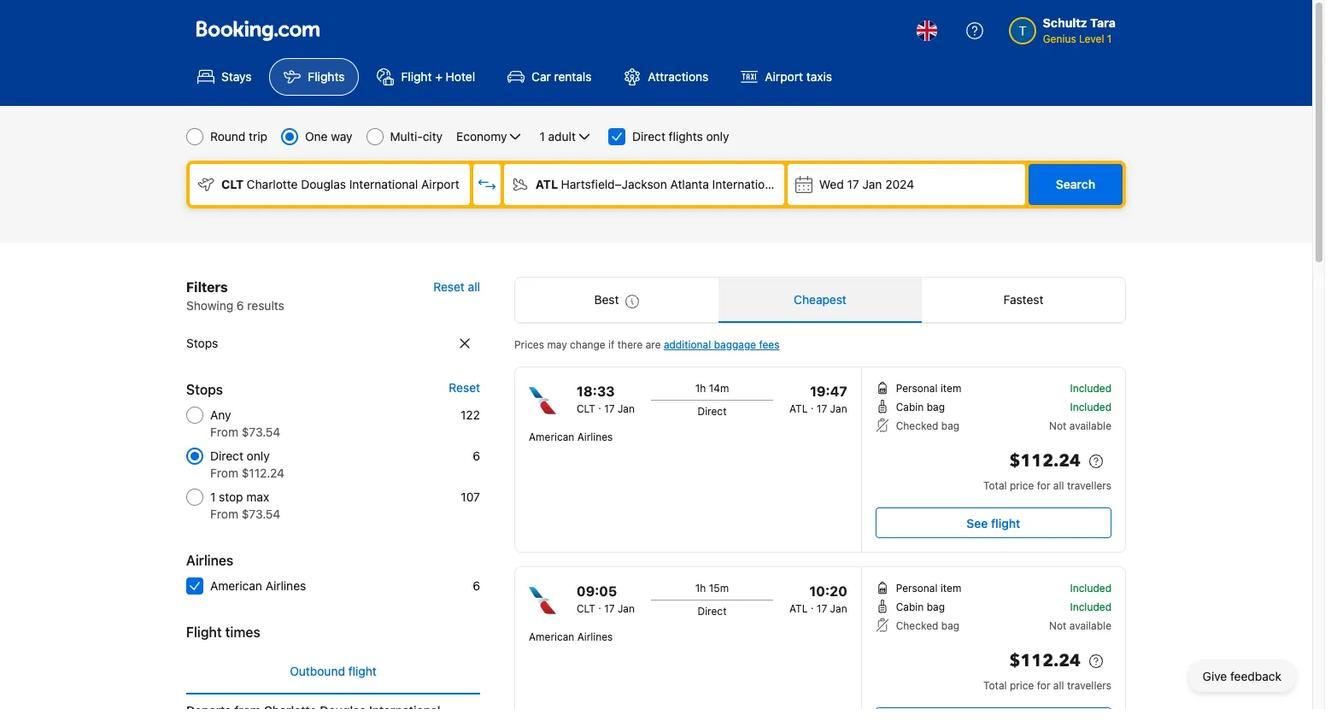 Task type: describe. For each thing, give the bounding box(es) containing it.
cheapest
[[794, 292, 847, 307]]

2 vertical spatial 6
[[473, 579, 480, 593]]

clt for 18:33
[[577, 403, 596, 415]]

flights link
[[270, 58, 359, 96]]

total price for all travellers for second $112.24 region from the bottom
[[984, 479, 1112, 492]]

feedback
[[1231, 669, 1282, 684]]

wed 17 jan 2024
[[819, 177, 915, 191]]

reset button
[[449, 379, 480, 397]]

$112.24 inside the direct only from $112.24
[[242, 466, 285, 480]]

round trip
[[210, 129, 268, 144]]

level
[[1079, 32, 1105, 45]]

search button
[[1029, 164, 1123, 205]]

flight + hotel
[[401, 69, 475, 84]]

additional
[[664, 338, 711, 351]]

$112.24 for second $112.24 region from the top
[[1010, 650, 1081, 673]]

checked bag for 19:47
[[896, 420, 960, 432]]

adult
[[548, 129, 576, 144]]

atl hartsfield–jackson atlanta international airport
[[536, 177, 823, 191]]

stays
[[221, 69, 252, 84]]

douglas
[[301, 177, 346, 191]]

15m
[[709, 582, 729, 595]]

stays link
[[183, 58, 266, 96]]

stop
[[219, 490, 243, 504]]

checked bag for 10:20
[[896, 620, 960, 632]]

1 stop max from $73.54
[[210, 490, 280, 521]]

total price for all travellers for second $112.24 region from the top
[[984, 679, 1112, 692]]

atlanta
[[671, 177, 709, 191]]

schultz
[[1043, 15, 1088, 30]]

outbound
[[290, 664, 345, 679]]

all inside button
[[468, 279, 480, 294]]

1 adult
[[540, 129, 576, 144]]

1 total from the top
[[984, 479, 1007, 492]]

economy
[[457, 129, 507, 144]]

if
[[609, 338, 615, 351]]

american airlines for 18:33
[[529, 431, 613, 444]]

2 $112.24 region from the top
[[876, 648, 1112, 679]]

jan for 09:05
[[618, 603, 635, 615]]

direct flights only
[[632, 129, 729, 144]]

19:47
[[810, 384, 848, 399]]

search
[[1056, 177, 1096, 191]]

0 vertical spatial atl
[[536, 177, 558, 191]]

personal item for 19:47
[[896, 382, 962, 395]]

max
[[246, 490, 269, 504]]

1h for 09:05
[[695, 582, 706, 595]]

122
[[461, 408, 480, 422]]

may
[[547, 338, 567, 351]]

schultz tara genius level 1
[[1043, 15, 1116, 45]]

car rentals
[[532, 69, 592, 84]]

reset all button
[[434, 277, 480, 297]]

car
[[532, 69, 551, 84]]

reset for reset
[[449, 380, 480, 395]]

not available for 10:20
[[1050, 620, 1112, 632]]

taxis
[[807, 69, 832, 84]]

any from $73.54
[[210, 408, 280, 439]]

cabin bag for 19:47
[[896, 401, 945, 414]]

3 included from the top
[[1070, 582, 1112, 595]]

showing
[[186, 298, 233, 313]]

flight for flight times
[[186, 625, 222, 640]]

reset all
[[434, 279, 480, 294]]

american for 09:05
[[529, 631, 575, 644]]

1 vertical spatial all
[[1054, 479, 1064, 492]]

times
[[225, 625, 260, 640]]

item for 10:20
[[941, 582, 962, 595]]

best button
[[515, 278, 719, 322]]

0 vertical spatial clt
[[221, 177, 244, 191]]

best
[[594, 292, 619, 307]]

flight + hotel link
[[363, 58, 490, 96]]

multi-city
[[390, 129, 443, 144]]

attractions link
[[610, 58, 723, 96]]

19:47 atl . 17 jan
[[790, 384, 848, 415]]

1 for 1 adult
[[540, 129, 545, 144]]

see flight
[[967, 516, 1021, 530]]

wed 17 jan 2024 button
[[788, 164, 1026, 205]]

personal item for 10:20
[[896, 582, 962, 595]]

genius
[[1043, 32, 1077, 45]]

change
[[570, 338, 606, 351]]

14m
[[709, 382, 729, 395]]

17 for 09:05
[[604, 603, 615, 615]]

reset for reset all
[[434, 279, 465, 294]]

way
[[331, 129, 353, 144]]

10:20
[[810, 584, 848, 599]]

see
[[967, 516, 988, 530]]

airport taxis
[[765, 69, 832, 84]]

charlotte
[[247, 177, 298, 191]]

price for second $112.24 region from the bottom
[[1010, 479, 1034, 492]]

results
[[247, 298, 284, 313]]

direct down 1h 15m
[[698, 605, 727, 618]]

tab list containing best
[[515, 278, 1126, 324]]

round
[[210, 129, 246, 144]]

$73.54 inside 1 stop max from $73.54
[[242, 507, 280, 521]]

tara
[[1091, 15, 1116, 30]]

trip
[[249, 129, 268, 144]]

international for atlanta
[[712, 177, 781, 191]]

any
[[210, 408, 231, 422]]

0 vertical spatial only
[[706, 129, 729, 144]]

1 for 1 stop max from $73.54
[[210, 490, 216, 504]]

1 $112.24 region from the top
[[876, 448, 1112, 479]]

1 inside schultz tara genius level 1
[[1107, 32, 1112, 45]]

additional baggage fees link
[[664, 338, 780, 351]]

flight for outbound flight
[[348, 664, 377, 679]]

jan for 18:33
[[618, 403, 635, 415]]

+
[[435, 69, 443, 84]]

checked for 19:47
[[896, 420, 939, 432]]

flight times
[[186, 625, 260, 640]]

international for douglas
[[349, 177, 418, 191]]

hartsfield–jackson
[[561, 177, 667, 191]]

one
[[305, 129, 328, 144]]

direct only from $112.24
[[210, 449, 285, 480]]

18:33
[[577, 384, 615, 399]]

09:05
[[577, 584, 617, 599]]

not for 10:20
[[1050, 620, 1067, 632]]

prices may change if there are additional baggage fees
[[514, 338, 780, 351]]

1h 14m
[[695, 382, 729, 395]]

cabin bag for 10:20
[[896, 601, 945, 614]]

travellers for second $112.24 region from the bottom
[[1067, 479, 1112, 492]]

baggage
[[714, 338, 756, 351]]

clt charlotte douglas international airport
[[221, 177, 460, 191]]

airport inside airport taxis link
[[765, 69, 803, 84]]

1 vertical spatial american
[[210, 579, 262, 593]]

flights
[[308, 69, 345, 84]]

1 vertical spatial american airlines
[[210, 579, 306, 593]]

american airlines for 09:05
[[529, 631, 613, 644]]

multi-
[[390, 129, 423, 144]]

showing 6 results
[[186, 298, 284, 313]]

2024
[[886, 177, 915, 191]]

17 for 19:47
[[817, 403, 828, 415]]



Task type: locate. For each thing, give the bounding box(es) containing it.
1 vertical spatial for
[[1037, 679, 1051, 692]]

1 vertical spatial reset
[[449, 380, 480, 395]]

flight
[[991, 516, 1021, 530], [348, 664, 377, 679]]

atl inside 19:47 atl . 17 jan
[[790, 403, 808, 415]]

2 available from the top
[[1070, 620, 1112, 632]]

clt inside the 18:33 clt . 17 jan
[[577, 403, 596, 415]]

$73.54 up the direct only from $112.24
[[242, 425, 280, 439]]

2 not available from the top
[[1050, 620, 1112, 632]]

2 cabin bag from the top
[[896, 601, 945, 614]]

stops
[[186, 336, 218, 350], [186, 382, 223, 397]]

0 vertical spatial reset
[[434, 279, 465, 294]]

$73.54
[[242, 425, 280, 439], [242, 507, 280, 521]]

outbound flight button
[[186, 650, 480, 694]]

2 checked from the top
[[896, 620, 939, 632]]

1 vertical spatial cabin
[[896, 601, 924, 614]]

from up the stop
[[210, 466, 238, 480]]

2 total price for all travellers from the top
[[984, 679, 1112, 692]]

1 from from the top
[[210, 425, 238, 439]]

1 horizontal spatial 1
[[540, 129, 545, 144]]

1 horizontal spatial only
[[706, 129, 729, 144]]

not for 19:47
[[1050, 420, 1067, 432]]

flight for see flight
[[991, 516, 1021, 530]]

0 horizontal spatial flight
[[186, 625, 222, 640]]

reset inside button
[[434, 279, 465, 294]]

american airlines up times in the bottom of the page
[[210, 579, 306, 593]]

only inside the direct only from $112.24
[[247, 449, 270, 463]]

1 vertical spatial not
[[1050, 620, 1067, 632]]

. for 18:33
[[598, 399, 601, 412]]

jan inside 09:05 clt . 17 jan
[[618, 603, 635, 615]]

2 from from the top
[[210, 466, 238, 480]]

jan inside the 18:33 clt . 17 jan
[[618, 403, 635, 415]]

jan inside popup button
[[863, 177, 882, 191]]

from down the stop
[[210, 507, 238, 521]]

personal for 10:20
[[896, 582, 938, 595]]

0 vertical spatial for
[[1037, 479, 1051, 492]]

$73.54 down max
[[242, 507, 280, 521]]

see flight button
[[876, 508, 1112, 538]]

1 vertical spatial available
[[1070, 620, 1112, 632]]

1 total price for all travellers from the top
[[984, 479, 1112, 492]]

price for second $112.24 region from the top
[[1010, 679, 1034, 692]]

0 vertical spatial american airlines
[[529, 431, 613, 444]]

1
[[1107, 32, 1112, 45], [540, 129, 545, 144], [210, 490, 216, 504]]

direct
[[632, 129, 666, 144], [698, 405, 727, 418], [210, 449, 244, 463], [698, 605, 727, 618]]

direct down 1h 14m
[[698, 405, 727, 418]]

1 vertical spatial 1h
[[695, 582, 706, 595]]

item for 19:47
[[941, 382, 962, 395]]

1 vertical spatial not available
[[1050, 620, 1112, 632]]

international right atlanta
[[712, 177, 781, 191]]

1 vertical spatial checked
[[896, 620, 939, 632]]

0 vertical spatial american
[[529, 431, 575, 444]]

1 available from the top
[[1070, 420, 1112, 432]]

1 $73.54 from the top
[[242, 425, 280, 439]]

best image
[[626, 295, 640, 309], [626, 295, 640, 309]]

1 stops from the top
[[186, 336, 218, 350]]

17 right "wed" at the right of page
[[847, 177, 859, 191]]

0 vertical spatial 1
[[1107, 32, 1112, 45]]

direct left flights
[[632, 129, 666, 144]]

atl for 09:05
[[790, 603, 808, 615]]

bag
[[927, 401, 945, 414], [942, 420, 960, 432], [927, 601, 945, 614], [942, 620, 960, 632]]

1 personal from the top
[[896, 382, 938, 395]]

airport taxis link
[[727, 58, 847, 96]]

hotel
[[446, 69, 475, 84]]

prices
[[514, 338, 544, 351]]

0 vertical spatial personal
[[896, 382, 938, 395]]

2 1h from the top
[[695, 582, 706, 595]]

0 vertical spatial travellers
[[1067, 479, 1112, 492]]

1 vertical spatial total price for all travellers
[[984, 679, 1112, 692]]

from inside the direct only from $112.24
[[210, 466, 238, 480]]

. for 19:47
[[811, 399, 814, 412]]

available for 10:20
[[1070, 620, 1112, 632]]

2 price from the top
[[1010, 679, 1034, 692]]

tab list
[[515, 278, 1126, 324]]

available
[[1070, 420, 1112, 432], [1070, 620, 1112, 632]]

fastest
[[1004, 292, 1044, 307]]

cheapest button
[[719, 278, 922, 322]]

0 vertical spatial 6
[[237, 298, 244, 313]]

flight right outbound
[[348, 664, 377, 679]]

2 vertical spatial clt
[[577, 603, 596, 615]]

17 for 18:33
[[604, 403, 615, 415]]

for
[[1037, 479, 1051, 492], [1037, 679, 1051, 692]]

1 vertical spatial 1
[[540, 129, 545, 144]]

direct down the any from $73.54
[[210, 449, 244, 463]]

2 vertical spatial 1
[[210, 490, 216, 504]]

2 vertical spatial from
[[210, 507, 238, 521]]

1 vertical spatial from
[[210, 466, 238, 480]]

1 horizontal spatial flight
[[401, 69, 432, 84]]

0 vertical spatial $73.54
[[242, 425, 280, 439]]

2 vertical spatial atl
[[790, 603, 808, 615]]

flight left +
[[401, 69, 432, 84]]

. inside "10:20 atl . 17 jan"
[[811, 599, 814, 612]]

17 down 09:05
[[604, 603, 615, 615]]

1 vertical spatial checked bag
[[896, 620, 960, 632]]

. inside 09:05 clt . 17 jan
[[598, 599, 601, 612]]

clt inside 09:05 clt . 17 jan
[[577, 603, 596, 615]]

not available
[[1050, 420, 1112, 432], [1050, 620, 1112, 632]]

1 cabin from the top
[[896, 401, 924, 414]]

outbound flight
[[290, 664, 377, 679]]

. inside 19:47 atl . 17 jan
[[811, 399, 814, 412]]

total price for all travellers
[[984, 479, 1112, 492], [984, 679, 1112, 692]]

1 personal item from the top
[[896, 382, 962, 395]]

1 vertical spatial $73.54
[[242, 507, 280, 521]]

jan inside "10:20 atl . 17 jan"
[[830, 603, 848, 615]]

0 vertical spatial cabin bag
[[896, 401, 945, 414]]

clt down 18:33
[[577, 403, 596, 415]]

american for 18:33
[[529, 431, 575, 444]]

2 not from the top
[[1050, 620, 1067, 632]]

1 included from the top
[[1070, 382, 1112, 395]]

0 vertical spatial all
[[468, 279, 480, 294]]

car rentals link
[[493, 58, 606, 96]]

available for 19:47
[[1070, 420, 1112, 432]]

17 inside 19:47 atl . 17 jan
[[817, 403, 828, 415]]

2 stops from the top
[[186, 382, 223, 397]]

fastest button
[[922, 278, 1126, 322]]

1 cabin bag from the top
[[896, 401, 945, 414]]

1 vertical spatial price
[[1010, 679, 1034, 692]]

17
[[847, 177, 859, 191], [604, 403, 615, 415], [817, 403, 828, 415], [604, 603, 615, 615], [817, 603, 828, 615]]

1 vertical spatial $112.24 region
[[876, 648, 1112, 679]]

stops up any
[[186, 382, 223, 397]]

one way
[[305, 129, 353, 144]]

2 personal from the top
[[896, 582, 938, 595]]

atl for 18:33
[[790, 403, 808, 415]]

0 vertical spatial cabin
[[896, 401, 924, 414]]

american airlines down 09:05 clt . 17 jan
[[529, 631, 613, 644]]

1 vertical spatial personal item
[[896, 582, 962, 595]]

2 vertical spatial american airlines
[[529, 631, 613, 644]]

1 vertical spatial personal
[[896, 582, 938, 595]]

1 item from the top
[[941, 382, 962, 395]]

0 vertical spatial checked bag
[[896, 420, 960, 432]]

american airlines down the 18:33 clt . 17 jan
[[529, 431, 613, 444]]

reset
[[434, 279, 465, 294], [449, 380, 480, 395]]

0 vertical spatial flight
[[991, 516, 1021, 530]]

17 inside the 18:33 clt . 17 jan
[[604, 403, 615, 415]]

0 vertical spatial available
[[1070, 420, 1112, 432]]

not
[[1050, 420, 1067, 432], [1050, 620, 1067, 632]]

1 vertical spatial item
[[941, 582, 962, 595]]

0 horizontal spatial international
[[349, 177, 418, 191]]

rentals
[[554, 69, 592, 84]]

total
[[984, 479, 1007, 492], [984, 679, 1007, 692]]

17 for 10:20
[[817, 603, 828, 615]]

are
[[646, 338, 661, 351]]

0 vertical spatial $112.24 region
[[876, 448, 1112, 479]]

1h for 18:33
[[695, 382, 706, 395]]

2 for from the top
[[1037, 679, 1051, 692]]

$73.54 inside the any from $73.54
[[242, 425, 280, 439]]

. for 09:05
[[598, 599, 601, 612]]

1 horizontal spatial international
[[712, 177, 781, 191]]

1 vertical spatial cabin bag
[[896, 601, 945, 614]]

give feedback button
[[1189, 661, 1296, 692]]

only
[[706, 129, 729, 144], [247, 449, 270, 463]]

0 vertical spatial total
[[984, 479, 1007, 492]]

0 vertical spatial not available
[[1050, 420, 1112, 432]]

1 vertical spatial flight
[[348, 664, 377, 679]]

2 checked bag from the top
[[896, 620, 960, 632]]

2 horizontal spatial 1
[[1107, 32, 1112, 45]]

stops down showing
[[186, 336, 218, 350]]

1 for from the top
[[1037, 479, 1051, 492]]

2 cabin from the top
[[896, 601, 924, 614]]

18:33 clt . 17 jan
[[577, 384, 635, 415]]

09:05 clt . 17 jan
[[577, 584, 635, 615]]

checked
[[896, 420, 939, 432], [896, 620, 939, 632]]

cabin for 19:47
[[896, 401, 924, 414]]

airport for clt charlotte douglas international airport
[[421, 177, 460, 191]]

1 not available from the top
[[1050, 420, 1112, 432]]

flight
[[401, 69, 432, 84], [186, 625, 222, 640]]

1 adult button
[[538, 126, 595, 147]]

1 inside dropdown button
[[540, 129, 545, 144]]

1 travellers from the top
[[1067, 479, 1112, 492]]

clt left charlotte
[[221, 177, 244, 191]]

flight inside the outbound flight "button"
[[348, 664, 377, 679]]

17 inside popup button
[[847, 177, 859, 191]]

atl
[[536, 177, 558, 191], [790, 403, 808, 415], [790, 603, 808, 615]]

personal for 19:47
[[896, 382, 938, 395]]

0 horizontal spatial flight
[[348, 664, 377, 679]]

17 down "10:20"
[[817, 603, 828, 615]]

1 down tara
[[1107, 32, 1112, 45]]

0 vertical spatial stops
[[186, 336, 218, 350]]

0 vertical spatial total price for all travellers
[[984, 479, 1112, 492]]

booking.com logo image
[[197, 20, 320, 41], [197, 20, 320, 41]]

2 total from the top
[[984, 679, 1007, 692]]

airport
[[765, 69, 803, 84], [421, 177, 460, 191], [785, 177, 823, 191]]

1h 15m
[[695, 582, 729, 595]]

0 vertical spatial checked
[[896, 420, 939, 432]]

1 not from the top
[[1050, 420, 1067, 432]]

attractions
[[648, 69, 709, 84]]

not available for 19:47
[[1050, 420, 1112, 432]]

flight right see at the right bottom of page
[[991, 516, 1021, 530]]

2 travellers from the top
[[1067, 679, 1112, 692]]

. for 10:20
[[811, 599, 814, 612]]

$112.24 for second $112.24 region from the bottom
[[1010, 450, 1081, 473]]

cabin for 10:20
[[896, 601, 924, 614]]

0 horizontal spatial 1
[[210, 490, 216, 504]]

17 inside "10:20 atl . 17 jan"
[[817, 603, 828, 615]]

0 vertical spatial not
[[1050, 420, 1067, 432]]

1 checked bag from the top
[[896, 420, 960, 432]]

1h left the 15m
[[695, 582, 706, 595]]

1 international from the left
[[349, 177, 418, 191]]

1 price from the top
[[1010, 479, 1034, 492]]

clt
[[221, 177, 244, 191], [577, 403, 596, 415], [577, 603, 596, 615]]

1 inside 1 stop max from $73.54
[[210, 490, 216, 504]]

0 vertical spatial personal item
[[896, 382, 962, 395]]

17 down 19:47
[[817, 403, 828, 415]]

cabin bag
[[896, 401, 945, 414], [896, 601, 945, 614]]

1 1h from the top
[[695, 382, 706, 395]]

flight inside see flight button
[[991, 516, 1021, 530]]

1 vertical spatial stops
[[186, 382, 223, 397]]

6
[[237, 298, 244, 313], [473, 449, 480, 463], [473, 579, 480, 593]]

flights
[[669, 129, 703, 144]]

0 vertical spatial 1h
[[695, 382, 706, 395]]

give feedback
[[1203, 669, 1282, 684]]

flight for flight + hotel
[[401, 69, 432, 84]]

1h left 14m on the bottom right
[[695, 382, 706, 395]]

2 personal item from the top
[[896, 582, 962, 595]]

3 from from the top
[[210, 507, 238, 521]]

jan for 10:20
[[830, 603, 848, 615]]

jan inside 19:47 atl . 17 jan
[[830, 403, 848, 415]]

0 vertical spatial item
[[941, 382, 962, 395]]

from inside 1 stop max from $73.54
[[210, 507, 238, 521]]

1 vertical spatial only
[[247, 449, 270, 463]]

1 vertical spatial flight
[[186, 625, 222, 640]]

1 horizontal spatial flight
[[991, 516, 1021, 530]]

107
[[461, 490, 480, 504]]

2 item from the top
[[941, 582, 962, 595]]

item
[[941, 382, 962, 395], [941, 582, 962, 595]]

atl inside "10:20 atl . 17 jan"
[[790, 603, 808, 615]]

international down multi-
[[349, 177, 418, 191]]

direct inside the direct only from $112.24
[[210, 449, 244, 463]]

there
[[618, 338, 643, 351]]

1 vertical spatial clt
[[577, 403, 596, 415]]

1 vertical spatial atl
[[790, 403, 808, 415]]

checked for 10:20
[[896, 620, 939, 632]]

0 horizontal spatial only
[[247, 449, 270, 463]]

1 checked from the top
[[896, 420, 939, 432]]

0 vertical spatial from
[[210, 425, 238, 439]]

$112.24 region
[[876, 448, 1112, 479], [876, 648, 1112, 679]]

1 vertical spatial total
[[984, 679, 1007, 692]]

10:20 atl . 17 jan
[[790, 584, 848, 615]]

0 vertical spatial flight
[[401, 69, 432, 84]]

from down any
[[210, 425, 238, 439]]

only down the any from $73.54
[[247, 449, 270, 463]]

1 left adult on the top left of the page
[[540, 129, 545, 144]]

clt down 09:05
[[577, 603, 596, 615]]

clt for 09:05
[[577, 603, 596, 615]]

give
[[1203, 669, 1228, 684]]

personal
[[896, 382, 938, 395], [896, 582, 938, 595]]

1 vertical spatial 6
[[473, 449, 480, 463]]

travellers for second $112.24 region from the top
[[1067, 679, 1112, 692]]

personal item
[[896, 382, 962, 395], [896, 582, 962, 595]]

0 vertical spatial price
[[1010, 479, 1034, 492]]

fees
[[759, 338, 780, 351]]

airport for atl hartsfield–jackson atlanta international airport
[[785, 177, 823, 191]]

jan for 19:47
[[830, 403, 848, 415]]

. inside the 18:33 clt . 17 jan
[[598, 399, 601, 412]]

2 international from the left
[[712, 177, 781, 191]]

from inside the any from $73.54
[[210, 425, 238, 439]]

2 vertical spatial all
[[1054, 679, 1064, 692]]

travellers
[[1067, 479, 1112, 492], [1067, 679, 1112, 692]]

1 left the stop
[[210, 490, 216, 504]]

2 vertical spatial american
[[529, 631, 575, 644]]

4 included from the top
[[1070, 601, 1112, 614]]

1 vertical spatial travellers
[[1067, 679, 1112, 692]]

2 $73.54 from the top
[[242, 507, 280, 521]]

only right flights
[[706, 129, 729, 144]]

airlines
[[577, 431, 613, 444], [186, 553, 234, 568], [266, 579, 306, 593], [577, 631, 613, 644]]

flight left times in the bottom of the page
[[186, 625, 222, 640]]

2 included from the top
[[1070, 401, 1112, 414]]

17 inside 09:05 clt . 17 jan
[[604, 603, 615, 615]]

american airlines
[[529, 431, 613, 444], [210, 579, 306, 593], [529, 631, 613, 644]]

.
[[598, 399, 601, 412], [811, 399, 814, 412], [598, 599, 601, 612], [811, 599, 814, 612]]

17 down 18:33
[[604, 403, 615, 415]]

filters
[[186, 279, 228, 295]]



Task type: vqa. For each thing, say whether or not it's contained in the screenshot.
Last
no



